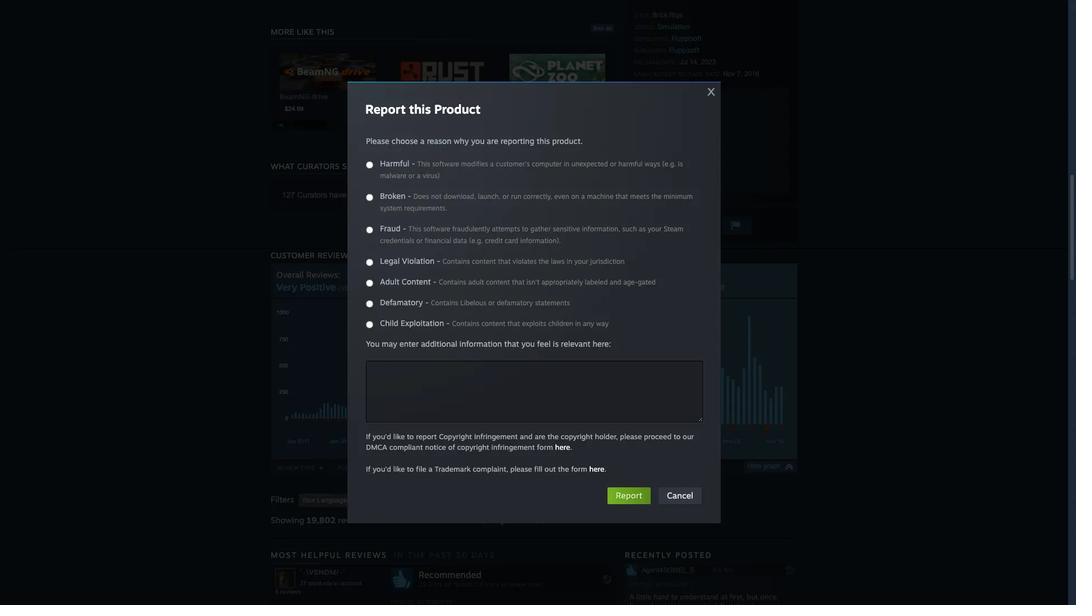 Task type: describe. For each thing, give the bounding box(es) containing it.
or inside defamatory - contains libelous or defamatory statements
[[488, 299, 495, 307]]

like inside see all more like this
[[297, 27, 314, 36]]

0 vertical spatial fluppisoft
[[672, 34, 702, 43]]

overall
[[276, 270, 304, 280]]

playtime
[[521, 465, 549, 471]]

01
[[697, 438, 703, 444]]

figured
[[629, 602, 654, 605]]

this up computer
[[537, 136, 550, 146]]

1 horizontal spatial you
[[521, 339, 535, 349]]

agent4somel_e link
[[625, 564, 798, 580]]

this software modifies a customer's computer in unexpected or harmful ways (e.g. is malware or a virus)
[[380, 160, 683, 180]]

this for harmful -
[[417, 160, 430, 168]]

0 horizontal spatial 2023
[[554, 438, 567, 444]]

(e.g. inside this software fraudulently attempts to gather sensitive information, such as your steam credentials or financial data (e.g. credit card information).
[[469, 237, 483, 245]]

review type
[[277, 465, 315, 471]]

7,
[[737, 70, 742, 78]]

such
[[622, 225, 637, 233]]

read related news link
[[634, 134, 789, 148]]

minimum
[[664, 192, 693, 201]]

0 horizontal spatial date:
[[661, 59, 677, 66]]

16
[[778, 438, 784, 444]]

0 vertical spatial copyright
[[561, 432, 593, 441]]

)
[[542, 515, 545, 526]]

first,
[[730, 592, 745, 601]]

recent
[[615, 270, 643, 280]]

2022
[[512, 438, 524, 444]]

recommended link
[[391, 568, 615, 592]]

proceed
[[644, 432, 672, 441]]

libelous
[[460, 299, 486, 307]]

visit the workshop
[[638, 167, 697, 175]]

the inside if you'd like to report copyright infringement and are the copyright holder, please proceed to our dmca compliant notice of copyright infringement form
[[548, 432, 559, 441]]

a little hard to understand at first, but once figured out, this game's definitely a fun one!
[[629, 592, 780, 605]]

all for this
[[606, 25, 612, 31]]

compliant
[[389, 443, 423, 452]]

gated
[[638, 278, 656, 286]]

type for review type
[[300, 465, 315, 471]]

launch,
[[478, 192, 501, 201]]

this inside a little hard to understand at first, but once figured out, this game's definitely a fun one!
[[671, 602, 683, 605]]

reviews inside ˙∙\venom/∙˙ 37 products in account 8 reviews
[[280, 589, 301, 595]]

contains for child exploitation -
[[452, 319, 480, 328]]

˙∙\venom/∙˙ link
[[300, 568, 345, 577]]

planet zoo
[[509, 92, 546, 101]]

to left our
[[674, 432, 681, 441]]

please choose a reason why you are reporting this product.
[[366, 136, 583, 146]]

title: brick rigs genre: simulation developer: fluppisoft publisher: fluppisoft release date: jul 14, 2023 early access release date: nov 7, 2016
[[634, 11, 759, 78]]

2023 inside title: brick rigs genre: simulation developer: fluppisoft publisher: fluppisoft release date: jul 14, 2023 early access release date: nov 7, 2016
[[701, 58, 716, 66]]

˙∙\venom/∙˙ 37 products in account 8 reviews
[[275, 568, 362, 595]]

labeled
[[585, 278, 608, 286]]

to up compliant
[[407, 432, 414, 441]]

- up additional
[[446, 318, 450, 328]]

the left filters
[[415, 515, 428, 526]]

0 vertical spatial you
[[471, 136, 485, 146]]

250
[[279, 389, 288, 395]]

1 vertical spatial copyright
[[457, 443, 489, 452]]

this up system
[[382, 191, 394, 200]]

or inside does not download, launch, or run correctly, even on a machine that meets the minimum system requirements.
[[503, 192, 509, 201]]

visit for visit the workshop
[[638, 167, 652, 175]]

$24.99
[[285, 105, 304, 112]]

in inside ˙∙\venom/∙˙ 37 products in account 8 reviews
[[334, 580, 339, 587]]

the right 'in' at the bottom of page
[[408, 550, 426, 560]]

correctly,
[[523, 192, 552, 201]]

groups
[[691, 182, 713, 191]]

nov inside title: brick rigs genre: simulation developer: fluppisoft publisher: fluppisoft release date: jul 14, 2023 early access release date: nov 7, 2016
[[723, 70, 735, 78]]

you
[[366, 339, 380, 349]]

complaint,
[[473, 465, 508, 474]]

0 vertical spatial reviews
[[317, 251, 353, 260]]

127
[[282, 191, 295, 200]]

1 vertical spatial product.
[[397, 191, 425, 200]]

showing 19,802 reviews that match the filters above ( very positive )
[[271, 515, 545, 526]]

1 horizontal spatial positive
[[507, 515, 539, 526]]

rigs
[[669, 11, 683, 19]]

software for fraud -
[[423, 225, 450, 233]]

website
[[666, 91, 690, 99]]

jan 2019
[[373, 438, 396, 444]]

defamatory
[[380, 298, 423, 307]]

1 horizontal spatial very
[[487, 515, 505, 526]]

one!
[[765, 602, 780, 605]]

the left website
[[654, 91, 664, 99]]

most
[[271, 550, 297, 560]]

type for purchase type
[[371, 465, 385, 471]]

requirements.
[[404, 204, 447, 212]]

infringement
[[474, 432, 518, 441]]

that inside does not download, launch, or run correctly, even on a machine that meets the minimum system requirements.
[[616, 192, 628, 201]]

visit the website
[[638, 91, 692, 99]]

our
[[683, 432, 694, 441]]

zoo
[[533, 92, 546, 101]]

08
[[735, 438, 741, 444]]

- right content
[[433, 277, 437, 286]]

and inside adult content - contains adult content that isn't appropriately labeled and age-gated
[[610, 278, 621, 286]]

display as:
[[572, 465, 607, 471]]

1 vertical spatial please
[[510, 465, 532, 474]]

that left the match
[[370, 515, 386, 526]]

view discussions
[[638, 152, 691, 160]]

hide graph
[[748, 462, 781, 470]]

30
[[456, 550, 468, 560]]

1 horizontal spatial release
[[678, 71, 704, 77]]

jan 2020
[[415, 438, 438, 444]]

- right fraud
[[403, 224, 406, 233]]

0 for recent reviews:
[[618, 421, 621, 428]]

here link for see
[[446, 191, 462, 200]]

8 reviews link
[[275, 589, 301, 595]]

you may enter additional information that you feel is relevant here:
[[366, 339, 611, 349]]

view for history
[[638, 122, 654, 130]]

hard
[[654, 592, 669, 601]]

the down 'view discussions'
[[654, 167, 664, 175]]

purchase
[[338, 465, 369, 471]]

laws
[[551, 257, 565, 266]]

fraudulently
[[452, 225, 490, 233]]

content inside adult content - contains adult content that isn't appropriately labeled and age-gated
[[486, 278, 510, 286]]

this down rust
[[409, 101, 431, 117]]

jan for jan 2023
[[544, 438, 553, 444]]

0 horizontal spatial here
[[446, 191, 462, 200]]

to inside this software fraudulently attempts to gather sensitive information, such as your steam credentials or financial data (e.g. credit card information).
[[522, 225, 528, 233]]

- up exploitation
[[425, 298, 429, 307]]

1 vertical spatial here link
[[555, 443, 570, 452]]

(33,026
[[338, 285, 361, 293]]

view down read
[[638, 152, 654, 160]]

jan for jan 2022
[[501, 438, 510, 444]]

reviews)
[[363, 285, 388, 293]]

a right the modifies
[[490, 160, 494, 168]]

1 vertical spatial reviews
[[338, 515, 368, 526]]

jan for jan 2019
[[373, 438, 382, 444]]

this software fraudulently attempts to gather sensitive information, such as your steam credentials or financial data (e.g. credit card information).
[[380, 225, 683, 245]]

report for report this product
[[365, 101, 406, 117]]

form inside if you'd like to report copyright infringement and are the copyright holder, please proceed to our dmca compliant notice of copyright infringement form
[[537, 443, 553, 452]]

this inside see all more like this
[[316, 27, 334, 36]]

planet
[[509, 92, 531, 101]]

very for overall reviews: very positive (33,026 reviews)
[[276, 281, 297, 293]]

what
[[271, 161, 295, 171]]

sensitive
[[553, 225, 580, 233]]

the right out
[[558, 465, 569, 474]]

data
[[453, 237, 467, 245]]

8
[[275, 589, 279, 595]]

1 horizontal spatial product.
[[552, 136, 583, 146]]

127 curators have reviewed this product. click here to see them.
[[282, 191, 507, 200]]

- right harmful
[[412, 159, 415, 168]]

your languages
[[302, 497, 350, 504]]

a left virus)
[[417, 172, 421, 180]]

harmful
[[380, 159, 409, 168]]

may
[[382, 339, 397, 349]]

24
[[653, 438, 659, 444]]

oct 24
[[643, 438, 659, 444]]

developer:
[[634, 36, 670, 42]]

jan 2017
[[287, 438, 310, 444]]

on inside "link"
[[682, 106, 690, 115]]

this for fraud -
[[409, 225, 421, 233]]

that down child exploitation - contains content that exploits children in any way
[[504, 339, 519, 349]]

fluppisoft link for developer:
[[672, 34, 702, 43]]

1 vertical spatial here
[[555, 443, 570, 452]]

content for legal violation -
[[472, 257, 496, 266]]

reviews: for recent reviews: very positive
[[645, 270, 679, 280]]

violation
[[402, 256, 435, 266]]

1 vertical spatial .
[[604, 465, 607, 474]]

meets
[[630, 192, 649, 201]]

jan for jan 2017
[[287, 438, 296, 444]]

report
[[416, 432, 437, 441]]

reviews
[[345, 550, 387, 560]]

1 vertical spatial fluppisoft
[[669, 46, 700, 54]]

contains for adult content -
[[439, 278, 466, 286]]

here:
[[593, 339, 611, 349]]

virus)
[[423, 172, 440, 180]]

software for harmful -
[[432, 160, 459, 168]]

customer reviews
[[271, 251, 353, 260]]

- down financial
[[437, 256, 440, 266]]

once
[[760, 592, 777, 601]]



Task type: locate. For each thing, give the bounding box(es) containing it.
if for if you'd like to report copyright infringement and are the copyright holder, please proceed to our dmca compliant notice of copyright infringement form
[[366, 432, 371, 441]]

1 vertical spatial release
[[678, 71, 704, 77]]

or left run
[[503, 192, 509, 201]]

2 reviews: from the left
[[645, 270, 679, 280]]

showing
[[271, 515, 304, 526]]

if up dmca
[[366, 432, 371, 441]]

steam
[[664, 225, 683, 233]]

find
[[638, 182, 651, 191]]

and up infringement
[[520, 432, 533, 441]]

1 vertical spatial (e.g.
[[469, 237, 483, 245]]

report down rust
[[365, 101, 406, 117]]

2 if from the top
[[366, 465, 371, 474]]

like inside if you'd like to report copyright infringement and are the copyright holder, please proceed to our dmca compliant notice of copyright infringement form
[[393, 432, 405, 441]]

nov for nov 08
[[723, 438, 733, 444]]

positive inside recent reviews: very positive
[[639, 281, 675, 293]]

3 jan from the left
[[373, 438, 382, 444]]

report this product
[[365, 101, 481, 117]]

product. up computer
[[552, 136, 583, 146]]

positive left )
[[507, 515, 539, 526]]

0 vertical spatial here
[[446, 191, 462, 200]]

jan 2018
[[330, 438, 353, 444]]

unexpected
[[571, 160, 608, 168]]

report left cancel
[[616, 490, 642, 501]]

0 horizontal spatial here link
[[446, 191, 462, 200]]

like for if you'd like to report copyright infringement and are the copyright holder, please proceed to our dmca compliant notice of copyright infringement form
[[393, 432, 405, 441]]

copyright
[[439, 432, 472, 441]]

if down dmca
[[366, 465, 371, 474]]

contains down data
[[443, 257, 470, 266]]

positive inside overall reviews: very positive (33,026 reviews)
[[300, 281, 336, 293]]

in inside legal violation - contains content that violates the laws in your jurisdiction
[[567, 257, 572, 266]]

1 all from the top
[[606, 25, 612, 31]]

see all more like this
[[271, 25, 612, 36]]

that inside adult content - contains adult content that isn't appropriately labeled and age-gated
[[512, 278, 525, 286]]

children
[[548, 319, 573, 328]]

copyright down copyright
[[457, 443, 489, 452]]

in left any
[[575, 319, 581, 328]]

you'd inside if you'd like to report copyright infringement and are the copyright holder, please proceed to our dmca compliant notice of copyright infringement form
[[373, 432, 391, 441]]

like right more
[[297, 27, 314, 36]]

fluppisoft up "update"
[[649, 106, 680, 115]]

access
[[653, 71, 676, 77]]

copyright up here .
[[561, 432, 593, 441]]

contains down libelous
[[452, 319, 480, 328]]

customer
[[271, 251, 315, 260]]

harmful
[[618, 160, 643, 168]]

0 vertical spatial software
[[432, 160, 459, 168]]

4 jan from the left
[[415, 438, 424, 444]]

your for -
[[574, 257, 588, 266]]

2 vertical spatial reviews
[[280, 589, 301, 595]]

1 vertical spatial your
[[574, 257, 588, 266]]

jan for jan 2018
[[330, 438, 339, 444]]

date: up visit the website link
[[705, 71, 721, 77]]

content inside child exploitation - contains content that exploits children in any way
[[481, 319, 506, 328]]

1 horizontal spatial 0
[[618, 421, 621, 428]]

form left the as:
[[571, 465, 587, 474]]

reviews: right age-
[[645, 270, 679, 280]]

are inside if you'd like to report copyright infringement and are the copyright holder, please proceed to our dmca compliant notice of copyright infringement form
[[535, 432, 545, 441]]

please inside if you'd like to report copyright infringement and are the copyright holder, please proceed to our dmca compliant notice of copyright infringement form
[[620, 432, 642, 441]]

nov 01
[[685, 438, 703, 444]]

or left harmful
[[610, 160, 617, 168]]

1 vertical spatial like
[[393, 432, 405, 441]]

fluppisoft inside "link"
[[649, 106, 680, 115]]

on up history
[[682, 106, 690, 115]]

recommended
[[419, 569, 482, 581]]

out
[[545, 465, 556, 474]]

fluppisoft link down simulation link at top
[[672, 34, 702, 43]]

content down legal violation - contains content that violates the laws in your jurisdiction
[[486, 278, 510, 286]]

positive down overall
[[300, 281, 336, 293]]

agent4somel_e
[[642, 567, 695, 575]]

view inside 'view all what curators say'
[[591, 159, 604, 166]]

0 vertical spatial content
[[472, 257, 496, 266]]

a right file
[[429, 465, 433, 474]]

adult content - contains adult content that isn't appropriately labeled and age-gated
[[380, 277, 656, 286]]

see
[[593, 25, 604, 31]]

1 vertical spatial form
[[571, 465, 587, 474]]

0 horizontal spatial very
[[276, 281, 297, 293]]

1 horizontal spatial copyright
[[561, 432, 593, 441]]

jan left 2017
[[287, 438, 296, 444]]

enter
[[400, 339, 419, 349]]

0 horizontal spatial your
[[574, 257, 588, 266]]

here down holder,
[[589, 465, 604, 474]]

0 vertical spatial report
[[365, 101, 406, 117]]

fluppisoft link for publisher:
[[669, 46, 700, 54]]

0 vertical spatial 2023
[[701, 58, 716, 66]]

very inside overall reviews: very positive (33,026 reviews)
[[276, 281, 297, 293]]

like up compliant
[[393, 432, 405, 441]]

1 horizontal spatial date:
[[705, 71, 721, 77]]

here link right not
[[446, 191, 462, 200]]

the inside legal violation - contains content that violates the laws in your jurisdiction
[[539, 257, 549, 266]]

your inside legal violation - contains content that violates the laws in your jurisdiction
[[574, 257, 588, 266]]

14,
[[690, 58, 699, 66]]

rust $39.99
[[395, 92, 419, 112]]

2 vertical spatial here
[[589, 465, 604, 474]]

-
[[412, 159, 415, 168], [408, 191, 411, 201], [403, 224, 406, 233], [437, 256, 440, 266], [433, 277, 437, 286], [425, 298, 429, 307], [446, 318, 450, 328]]

your right as
[[648, 225, 662, 233]]

a left reason
[[420, 136, 425, 146]]

age-
[[623, 278, 638, 286]]

this right more
[[316, 27, 334, 36]]

cancel
[[667, 490, 693, 501]]

like
[[297, 27, 314, 36], [393, 432, 405, 441], [393, 465, 405, 474]]

posted
[[675, 550, 712, 560]]

0 vertical spatial on
[[682, 106, 690, 115]]

0 horizontal spatial report
[[365, 101, 406, 117]]

all inside 'view all what curators say'
[[606, 159, 612, 166]]

37 products in account link
[[300, 580, 362, 587]]

reviews: inside overall reviews: very positive (33,026 reviews)
[[306, 270, 341, 280]]

all right see
[[606, 25, 612, 31]]

1 horizontal spatial are
[[535, 432, 545, 441]]

software inside this software fraudulently attempts to gather sensitive information, such as your steam credentials or financial data (e.g. credit card information).
[[423, 225, 450, 233]]

1 vertical spatial 2023
[[554, 438, 567, 444]]

nov for nov 16
[[766, 438, 776, 444]]

0 vertical spatial (e.g.
[[662, 160, 676, 168]]

or right libelous
[[488, 299, 495, 307]]

find community groups link
[[634, 179, 789, 193]]

to left file
[[407, 465, 414, 474]]

or down harmful -
[[408, 172, 415, 180]]

2 all from the top
[[606, 159, 612, 166]]

that inside legal violation - contains content that violates the laws in your jurisdiction
[[498, 257, 511, 266]]

1 horizontal spatial 2023
[[701, 58, 716, 66]]

nov 08
[[723, 438, 741, 444]]

0 horizontal spatial you
[[471, 136, 485, 146]]

your
[[302, 497, 315, 504]]

1 horizontal spatial (e.g.
[[662, 160, 676, 168]]

find community groups
[[638, 182, 713, 191]]

holder,
[[595, 432, 618, 441]]

feel
[[537, 339, 551, 349]]

to left gather on the top
[[522, 225, 528, 233]]

jan right of at the bottom left of the page
[[458, 438, 467, 444]]

0 vertical spatial release
[[634, 59, 660, 66]]

date: up access
[[661, 59, 677, 66]]

1 vertical spatial curators
[[297, 191, 327, 200]]

2 vertical spatial like
[[393, 465, 405, 474]]

0 horizontal spatial please
[[510, 465, 532, 474]]

1 vertical spatial visit
[[638, 167, 652, 175]]

read
[[638, 137, 654, 145]]

definitely
[[712, 602, 743, 605]]

0 vertical spatial are
[[487, 136, 498, 146]]

1 horizontal spatial on
[[682, 106, 690, 115]]

nov 16
[[766, 438, 784, 444]]

date
[[462, 465, 477, 471]]

if for if you'd like to file a trademark complaint, please fill out the form here .
[[366, 465, 371, 474]]

1 vertical spatial date:
[[705, 71, 721, 77]]

nov left 16 at the right of page
[[766, 438, 776, 444]]

attempts
[[492, 225, 520, 233]]

content inside legal violation - contains content that violates the laws in your jurisdiction
[[472, 257, 496, 266]]

visit inside visit the website link
[[638, 91, 652, 99]]

relevant
[[561, 339, 591, 349]]

1 vertical spatial content
[[486, 278, 510, 286]]

.
[[570, 443, 572, 452], [604, 465, 607, 474]]

here link up out
[[555, 443, 570, 452]]

0 vertical spatial please
[[620, 432, 642, 441]]

contains inside child exploitation - contains content that exploits children in any way
[[452, 319, 480, 328]]

0 vertical spatial is
[[678, 160, 683, 168]]

read related news
[[638, 137, 696, 145]]

0 horizontal spatial reviews:
[[306, 270, 341, 280]]

exploits
[[522, 319, 546, 328]]

2 vertical spatial content
[[481, 319, 506, 328]]

community
[[653, 182, 689, 191]]

reviews right 8
[[280, 589, 301, 595]]

view for what
[[591, 159, 604, 166]]

0 vertical spatial product.
[[552, 136, 583, 146]]

1 horizontal spatial is
[[678, 160, 683, 168]]

6 jan from the left
[[501, 438, 510, 444]]

1 horizontal spatial here
[[555, 443, 570, 452]]

contains inside adult content - contains adult content that isn't appropriately labeled and age-gated
[[439, 278, 466, 286]]

jan for jan 2020
[[415, 438, 424, 444]]

1 you'd from the top
[[373, 432, 391, 441]]

form
[[537, 443, 553, 452], [571, 465, 587, 474]]

jan 2021
[[458, 438, 481, 444]]

(e.g. down fraudulently
[[469, 237, 483, 245]]

if you'd like to report copyright infringement and are the copyright holder, please proceed to our dmca compliant notice of copyright infringement form
[[366, 432, 694, 452]]

a down the but at the right of the page
[[745, 602, 750, 605]]

0 horizontal spatial on
[[571, 192, 579, 201]]

0 horizontal spatial product.
[[397, 191, 425, 200]]

here link
[[446, 191, 462, 200], [555, 443, 570, 452], [589, 465, 604, 474]]

. right jan 2023 on the bottom
[[570, 443, 572, 452]]

1 vertical spatial and
[[520, 432, 533, 441]]

0 horizontal spatial and
[[520, 432, 533, 441]]

2016
[[744, 70, 759, 78]]

19,802
[[307, 515, 336, 526]]

does not download, launch, or run correctly, even on a machine that meets the minimum system requirements.
[[380, 192, 693, 212]]

0 vertical spatial if
[[366, 432, 371, 441]]

1 horizontal spatial reviews:
[[645, 270, 679, 280]]

content up adult
[[472, 257, 496, 266]]

0 horizontal spatial positive
[[300, 281, 336, 293]]

- left does
[[408, 191, 411, 201]]

contains for legal violation -
[[443, 257, 470, 266]]

please
[[620, 432, 642, 441], [510, 465, 532, 474]]

as:
[[596, 465, 605, 471]]

date range
[[462, 465, 498, 471]]

visit inside visit the workshop link
[[638, 167, 652, 175]]

your right laws
[[574, 257, 588, 266]]

reviews: inside recent reviews: very positive
[[645, 270, 679, 280]]

products
[[308, 580, 332, 587]]

report for report
[[616, 490, 642, 501]]

view update history
[[638, 122, 700, 130]]

2 horizontal spatial positive
[[639, 281, 675, 293]]

your inside this software fraudulently attempts to gather sensitive information, such as your steam credentials or financial data (e.g. credit card information).
[[648, 225, 662, 233]]

and left age-
[[610, 278, 621, 286]]

match
[[388, 515, 413, 526]]

0 vertical spatial here link
[[446, 191, 462, 200]]

you'd down dmca
[[373, 465, 391, 474]]

that left the meets
[[616, 192, 628, 201]]

1 reviews: from the left
[[306, 270, 341, 280]]

visit down the early
[[638, 91, 652, 99]]

or inside this software fraudulently attempts to gather sensitive information, such as your steam credentials or financial data (e.g. credit card information).
[[416, 237, 423, 245]]

you right why
[[471, 136, 485, 146]]

and inside if you'd like to report copyright infringement and are the copyright holder, please proceed to our dmca compliant notice of copyright infringement form
[[520, 432, 533, 441]]

2 vertical spatial here link
[[589, 465, 604, 474]]

modifies
[[461, 160, 488, 168]]

1 vertical spatial report
[[616, 490, 642, 501]]

you'd for if you'd like to file a trademark complaint, please fill out the form here .
[[373, 465, 391, 474]]

release down 14,
[[678, 71, 704, 77]]

contains inside legal violation - contains content that violates the laws in your jurisdiction
[[443, 257, 470, 266]]

0 vertical spatial you'd
[[373, 432, 391, 441]]

content
[[402, 277, 431, 286]]

0 vertical spatial and
[[610, 278, 621, 286]]

5 jan from the left
[[458, 438, 467, 444]]

1 type from the left
[[300, 465, 315, 471]]

0 horizontal spatial are
[[487, 136, 498, 146]]

positive for overall reviews: very positive (33,026 reviews)
[[300, 281, 336, 293]]

you'd for if you'd like to report copyright infringement and are the copyright holder, please proceed to our dmca compliant notice of copyright infringement form
[[373, 432, 391, 441]]

1 horizontal spatial and
[[610, 278, 621, 286]]

2 jan from the left
[[330, 438, 339, 444]]

this right the out,
[[671, 602, 683, 605]]

contains inside defamatory - contains libelous or defamatory statements
[[431, 299, 458, 307]]

jan left 2020
[[415, 438, 424, 444]]

1 horizontal spatial form
[[571, 465, 587, 474]]

0 vertical spatial date:
[[661, 59, 677, 66]]

software inside 'this software modifies a customer's computer in unexpected or harmful ways (e.g. is malware or a virus)'
[[432, 160, 459, 168]]

all
[[606, 25, 612, 31], [606, 159, 612, 166]]

all for say
[[606, 159, 612, 166]]

if inside if you'd like to report copyright infringement and are the copyright holder, please proceed to our dmca compliant notice of copyright infringement form
[[366, 432, 371, 441]]

0 horizontal spatial is
[[553, 339, 559, 349]]

this inside 'this software modifies a customer's computer in unexpected or harmful ways (e.g. is malware or a virus)'
[[417, 160, 430, 168]]

0 vertical spatial fluppisoft link
[[672, 34, 702, 43]]

curators left say
[[297, 161, 340, 171]]

nov left 08
[[723, 438, 733, 444]]

1 visit from the top
[[638, 91, 652, 99]]

1 horizontal spatial here link
[[555, 443, 570, 452]]

content for child exploitation -
[[481, 319, 506, 328]]

that left exploits
[[507, 319, 520, 328]]

is inside 'this software modifies a customer's computer in unexpected or harmful ways (e.g. is malware or a virus)'
[[678, 160, 683, 168]]

positive right age-
[[639, 281, 675, 293]]

a inside a little hard to understand at first, but once figured out, this game's definitely a fun one!
[[745, 602, 750, 605]]

1 horizontal spatial report
[[616, 490, 642, 501]]

reviews: for overall reviews: very positive (33,026 reviews)
[[306, 270, 341, 280]]

to
[[464, 191, 471, 200], [522, 225, 528, 233], [407, 432, 414, 441], [674, 432, 681, 441], [407, 465, 414, 474], [671, 592, 678, 601]]

the inside does not download, launch, or run correctly, even on a machine that meets the minimum system requirements.
[[651, 192, 662, 201]]

jan left 2022
[[501, 438, 510, 444]]

very inside recent reviews: very positive
[[615, 281, 637, 293]]

1 if from the top
[[366, 432, 371, 441]]

out,
[[656, 602, 669, 605]]

2 you'd from the top
[[373, 465, 391, 474]]

nov left 01 at the right bottom
[[685, 438, 695, 444]]

0 horizontal spatial type
[[300, 465, 315, 471]]

jan left the 2018 in the bottom left of the page
[[330, 438, 339, 444]]

you left feel
[[521, 339, 535, 349]]

are left reporting
[[487, 136, 498, 146]]

discussions
[[656, 152, 691, 160]]

purchase type
[[338, 465, 385, 471]]

None text field
[[366, 361, 703, 423]]

0 vertical spatial this
[[417, 160, 430, 168]]

like left file
[[393, 465, 405, 474]]

contains left libelous
[[431, 299, 458, 307]]

this inside this software fraudulently attempts to gather sensitive information, such as your steam credentials or financial data (e.g. credit card information).
[[409, 225, 421, 233]]

on right even
[[571, 192, 579, 201]]

embed link
[[676, 217, 721, 235]]

2023 right 14,
[[701, 58, 716, 66]]

most helpful reviews in the past 30 days
[[271, 550, 495, 560]]

0 horizontal spatial release
[[634, 59, 660, 66]]

jurisdiction
[[590, 257, 625, 266]]

that inside child exploitation - contains content that exploits children in any way
[[507, 319, 520, 328]]

here link for fill
[[589, 465, 604, 474]]

1 vertical spatial this
[[409, 225, 421, 233]]

fluppisoft down simulation link at top
[[672, 34, 702, 43]]

in inside 'this software modifies a customer's computer in unexpected or harmful ways (e.g. is malware or a virus)'
[[564, 160, 569, 168]]

curators right 127
[[297, 191, 327, 200]]

positive for recent reviews: very positive
[[639, 281, 675, 293]]

None radio
[[366, 194, 373, 201], [366, 226, 373, 234], [366, 321, 373, 328], [366, 194, 373, 201], [366, 226, 373, 234], [366, 321, 373, 328]]

in left account
[[334, 580, 339, 587]]

please left oct
[[620, 432, 642, 441]]

a inside does not download, launch, or run correctly, even on a machine that meets the minimum system requirements.
[[581, 192, 585, 201]]

reviews up overall reviews: very positive (33,026 reviews)
[[317, 251, 353, 260]]

1 vertical spatial software
[[423, 225, 450, 233]]

jan
[[287, 438, 296, 444], [330, 438, 339, 444], [373, 438, 382, 444], [415, 438, 424, 444], [458, 438, 467, 444], [501, 438, 510, 444], [544, 438, 553, 444]]

very for recent reviews: very positive
[[615, 281, 637, 293]]

like for if you'd like to file a trademark complaint, please fill out the form here .
[[393, 465, 405, 474]]

on inside does not download, launch, or run correctly, even on a machine that meets the minimum system requirements.
[[571, 192, 579, 201]]

0 vertical spatial your
[[648, 225, 662, 233]]

view up read
[[638, 122, 654, 130]]

date:
[[661, 59, 677, 66], [705, 71, 721, 77]]

you'd up dmca
[[373, 432, 391, 441]]

broken -
[[380, 191, 414, 201]]

here up out
[[555, 443, 570, 452]]

nov for nov 01
[[685, 438, 695, 444]]

gather
[[530, 225, 551, 233]]

1 vertical spatial is
[[553, 339, 559, 349]]

in right laws
[[567, 257, 572, 266]]

7 jan from the left
[[544, 438, 553, 444]]

1 horizontal spatial .
[[604, 465, 607, 474]]

broken
[[380, 191, 406, 201]]

your for fraudulently
[[648, 225, 662, 233]]

0 vertical spatial curators
[[297, 161, 340, 171]]

(e.g. inside 'this software modifies a customer's computer in unexpected or harmful ways (e.g. is malware or a virus)'
[[662, 160, 676, 168]]

2 type from the left
[[371, 465, 385, 471]]

1 jan from the left
[[287, 438, 296, 444]]

here right not
[[446, 191, 462, 200]]

trademark
[[435, 465, 471, 474]]

in inside child exploitation - contains content that exploits children in any way
[[575, 319, 581, 328]]

0 vertical spatial visit
[[638, 91, 652, 99]]

0 horizontal spatial 0
[[285, 415, 288, 421]]

2 curators from the top
[[297, 191, 327, 200]]

visit for visit the website
[[638, 91, 652, 99]]

dmca
[[366, 443, 387, 452]]

to left see
[[464, 191, 471, 200]]

2 horizontal spatial here link
[[589, 465, 604, 474]]

None radio
[[366, 161, 373, 169], [366, 259, 373, 266], [366, 280, 373, 287], [366, 300, 373, 308], [366, 161, 373, 169], [366, 259, 373, 266], [366, 280, 373, 287], [366, 300, 373, 308]]

1 curators from the top
[[297, 161, 340, 171]]

news
[[680, 137, 696, 145]]

curators inside 'view all what curators say'
[[297, 161, 340, 171]]

this up virus)
[[417, 160, 430, 168]]

0 for overall reviews:
[[285, 415, 288, 421]]

review
[[277, 465, 299, 471]]

software up virus)
[[432, 160, 459, 168]]

you
[[471, 136, 485, 146], [521, 339, 535, 349]]

0 vertical spatial .
[[570, 443, 572, 452]]

very down recent
[[615, 281, 637, 293]]

view discussions link
[[634, 149, 789, 163]]

say
[[342, 161, 357, 171]]

jan left here .
[[544, 438, 553, 444]]

fraud
[[380, 224, 401, 233]]

0 horizontal spatial .
[[570, 443, 572, 452]]

reviews:
[[306, 270, 341, 280], [645, 270, 679, 280]]

2 vertical spatial fluppisoft
[[649, 106, 680, 115]]

(e.g.
[[662, 160, 676, 168], [469, 237, 483, 245]]

all inside see all more like this
[[606, 25, 612, 31]]

2 visit from the top
[[638, 167, 652, 175]]

workshop
[[666, 167, 697, 175]]

fluppisoft link up jul in the top right of the page
[[669, 46, 700, 54]]

2023 up out
[[554, 438, 567, 444]]

type right review
[[300, 465, 315, 471]]

jan for jan 2021
[[458, 438, 467, 444]]

37
[[300, 580, 307, 587]]

0 horizontal spatial form
[[537, 443, 553, 452]]

1 vertical spatial on
[[571, 192, 579, 201]]

that left violates
[[498, 257, 511, 266]]

product. up requirements.
[[397, 191, 425, 200]]

0 vertical spatial like
[[297, 27, 314, 36]]

1 vertical spatial fluppisoft link
[[669, 46, 700, 54]]

0 horizontal spatial (e.g.
[[469, 237, 483, 245]]

1 horizontal spatial your
[[648, 225, 662, 233]]

to inside a little hard to understand at first, but once figured out, this game's definitely a fun one!
[[671, 592, 678, 601]]



Task type: vqa. For each thing, say whether or not it's contained in the screenshot.
Brick
yes



